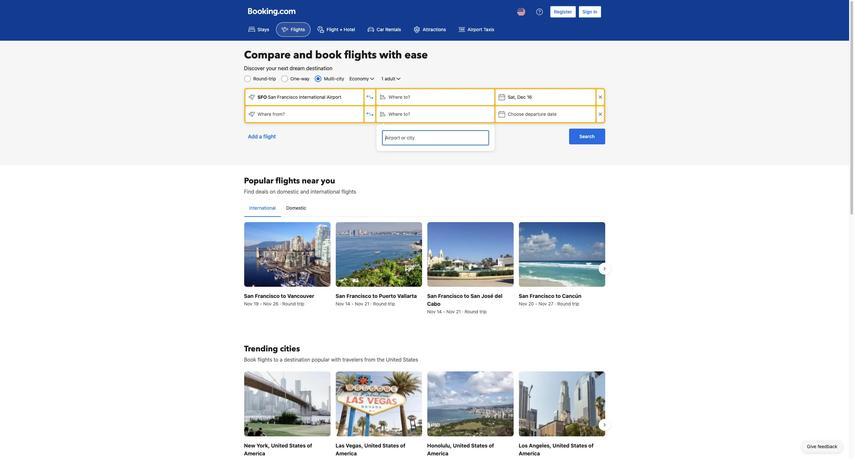 Task type: describe. For each thing, give the bounding box(es) containing it.
states inside trending cities book flights to a destination popular with travelers from the united states
[[403, 357, 418, 363]]

states for new york, united states of america
[[289, 443, 306, 449]]

york,
[[257, 443, 270, 449]]

Airport or city text field
[[385, 134, 487, 142]]

multi-city
[[324, 76, 344, 81]]

america for las
[[336, 451, 357, 457]]

0 vertical spatial international
[[299, 94, 326, 100]]

united for new york, united states of america
[[271, 443, 288, 449]]

domestic
[[286, 205, 306, 211]]

· inside san francisco to puerto vallarta nov 14 - nov 21 · round trip
[[371, 301, 372, 307]]

from
[[365, 357, 376, 363]]

1
[[382, 76, 384, 81]]

new
[[244, 443, 255, 449]]

where to? button for choose
[[377, 106, 495, 122]]

las vegas, united states of america link
[[336, 372, 422, 459]]

and inside 'popular flights near you find deals on domestic and international flights'
[[300, 189, 309, 195]]

date
[[547, 111, 557, 117]]

san for san francisco to vancouver
[[244, 293, 254, 299]]

discover
[[244, 65, 265, 71]]

with inside trending cities book flights to a destination popular with travelers from the united states
[[331, 357, 341, 363]]

adult
[[385, 76, 396, 81]]

travelers
[[343, 357, 363, 363]]

way
[[301, 76, 310, 81]]

21 inside san francisco to san josé del cabo nov 14 - nov 21 · round trip
[[456, 309, 461, 315]]

and inside compare and book flights with ease discover your next dream destination
[[293, 48, 313, 62]]

of for new york, united states of america
[[307, 443, 312, 449]]

taxis
[[484, 27, 494, 32]]

where inside popup button
[[258, 111, 271, 117]]

region containing new york, united states of america
[[239, 369, 611, 459]]

to inside trending cities book flights to a destination popular with travelers from the united states
[[274, 357, 278, 363]]

popular
[[244, 176, 274, 187]]

cities
[[280, 344, 300, 355]]

14 inside san francisco to puerto vallarta nov 14 - nov 21 · round trip
[[345, 301, 350, 307]]

international inside button
[[249, 205, 276, 211]]

of for las vegas, united states of america
[[400, 443, 406, 449]]

del
[[495, 293, 503, 299]]

· inside san francisco to vancouver nov 19 - nov 26 · round trip
[[280, 301, 281, 307]]

1 horizontal spatial airport
[[468, 27, 483, 32]]

search
[[580, 134, 595, 139]]

international button
[[244, 200, 281, 217]]

las vegas, united states of america
[[336, 443, 406, 457]]

the
[[377, 357, 385, 363]]

26
[[273, 301, 279, 307]]

united inside honolulu, united states of america
[[453, 443, 470, 449]]

round inside san francisco to san josé del cabo nov 14 - nov 21 · round trip
[[465, 309, 478, 315]]

compare
[[244, 48, 291, 62]]

states inside honolulu, united states of america
[[471, 443, 488, 449]]

josé
[[482, 293, 494, 299]]

los angeles, united states of america image
[[519, 372, 605, 437]]

honolulu, united states of america image
[[427, 372, 514, 437]]

destination inside trending cities book flights to a destination popular with travelers from the united states
[[284, 357, 310, 363]]

register
[[554, 9, 572, 14]]

19
[[254, 301, 259, 307]]

trip down your
[[269, 76, 276, 81]]

san francisco to san josé del cabo nov 14 - nov 21 · round trip
[[427, 293, 503, 315]]

· inside san francisco to san josé del cabo nov 14 - nov 21 · round trip
[[462, 309, 464, 315]]

sat, dec 16
[[508, 94, 532, 100]]

los
[[519, 443, 528, 449]]

stays link
[[243, 22, 275, 37]]

+
[[340, 27, 343, 32]]

next
[[278, 65, 288, 71]]

domestic
[[277, 189, 299, 195]]

round inside san francisco to cancún nov 20 - nov 27 · round trip
[[558, 301, 571, 307]]

stays
[[258, 27, 269, 32]]

francisco for san francisco to puerto vallarta
[[347, 293, 371, 299]]

new york, united states of america
[[244, 443, 312, 457]]

· inside san francisco to cancún nov 20 - nov 27 · round trip
[[555, 301, 556, 307]]

14 inside san francisco to san josé del cabo nov 14 - nov 21 · round trip
[[437, 309, 442, 315]]

round-trip
[[253, 76, 276, 81]]

to for vancouver
[[281, 293, 286, 299]]

choose departure date
[[508, 111, 557, 117]]

ease
[[405, 48, 428, 62]]

rentals
[[386, 27, 401, 32]]

book
[[244, 357, 256, 363]]

in
[[594, 9, 598, 14]]

flights right the "international"
[[342, 189, 356, 195]]

car rentals link
[[362, 22, 407, 37]]

- inside san francisco to puerto vallarta nov 14 - nov 21 · round trip
[[352, 301, 354, 307]]

sign in link
[[579, 6, 601, 18]]

trip inside san francisco to san josé del cabo nov 14 - nov 21 · round trip
[[480, 309, 487, 315]]

to? for sat, dec 16
[[404, 94, 410, 100]]

a inside trending cities book flights to a destination popular with travelers from the united states
[[280, 357, 283, 363]]

sat,
[[508, 94, 516, 100]]

tab list containing international
[[244, 200, 605, 217]]

san francisco to puerto vallarta nov 14 - nov 21 · round trip
[[336, 293, 417, 307]]

attractions
[[423, 27, 446, 32]]

flights link
[[276, 22, 311, 37]]

where from? button
[[245, 106, 363, 122]]

region containing san francisco to vancouver
[[239, 220, 611, 318]]

united for los angeles, united states of america
[[553, 443, 570, 449]]

departure
[[525, 111, 546, 117]]

flight + hotel
[[327, 27, 355, 32]]

21 inside san francisco to puerto vallarta nov 14 - nov 21 · round trip
[[365, 301, 369, 307]]

popular
[[312, 357, 330, 363]]

sign in
[[583, 9, 598, 14]]

airport taxis
[[468, 27, 494, 32]]

from?
[[273, 111, 285, 117]]

honolulu, united states of america
[[427, 443, 494, 457]]

where for sat, dec 16
[[389, 94, 403, 100]]

vegas,
[[346, 443, 363, 449]]

your
[[266, 65, 277, 71]]

economy
[[350, 76, 369, 81]]

san francisco to puerto vallarta image
[[336, 222, 422, 287]]

car
[[377, 27, 384, 32]]

search button
[[569, 129, 605, 144]]

1 adult button
[[381, 75, 403, 83]]

vancouver
[[287, 293, 314, 299]]

francisco for san francisco to san josé del cabo
[[438, 293, 463, 299]]



Task type: locate. For each thing, give the bounding box(es) containing it.
1 vertical spatial where to?
[[389, 111, 410, 117]]

honolulu,
[[427, 443, 452, 449]]

1 vertical spatial region
[[239, 369, 611, 459]]

los angeles, united states of america
[[519, 443, 594, 457]]

cabo
[[427, 301, 441, 307]]

airport
[[468, 27, 483, 32], [327, 94, 342, 100]]

flights
[[344, 48, 377, 62], [276, 176, 300, 187], [342, 189, 356, 195], [258, 357, 272, 363]]

1 horizontal spatial 21
[[456, 309, 461, 315]]

1 vertical spatial airport
[[327, 94, 342, 100]]

francisco inside san francisco to san josé del cabo nov 14 - nov 21 · round trip
[[438, 293, 463, 299]]

20
[[529, 301, 534, 307]]

los angeles, united states of america link
[[519, 372, 605, 459]]

3 america from the left
[[427, 451, 449, 457]]

america down honolulu,
[[427, 451, 449, 457]]

united right the
[[386, 357, 402, 363]]

1 where to? from the top
[[389, 94, 410, 100]]

las
[[336, 443, 345, 449]]

1 to? from the top
[[404, 94, 410, 100]]

cancún
[[562, 293, 582, 299]]

with inside compare and book flights with ease discover your next dream destination
[[379, 48, 402, 62]]

1 region from the top
[[239, 220, 611, 318]]

- inside san francisco to cancún nov 20 - nov 27 · round trip
[[535, 301, 538, 307]]

america down los
[[519, 451, 540, 457]]

to left the 'cancún'
[[556, 293, 561, 299]]

new york, united states of america link
[[244, 372, 331, 459]]

with right popular
[[331, 357, 341, 363]]

trip inside san francisco to puerto vallarta nov 14 - nov 21 · round trip
[[388, 301, 395, 307]]

united inside new york, united states of america
[[271, 443, 288, 449]]

international
[[311, 189, 340, 195]]

a inside button
[[259, 134, 262, 140]]

0 horizontal spatial a
[[259, 134, 262, 140]]

choose
[[508, 111, 524, 117]]

add a flight button
[[244, 129, 280, 144]]

dec
[[518, 94, 526, 100]]

united right york,
[[271, 443, 288, 449]]

to inside san francisco to puerto vallarta nov 14 - nov 21 · round trip
[[373, 293, 378, 299]]

4 of from the left
[[589, 443, 594, 449]]

2 where to? button from the top
[[377, 106, 495, 122]]

airport left taxis on the top right
[[468, 27, 483, 32]]

0 vertical spatial where to? button
[[377, 89, 495, 105]]

flights inside compare and book flights with ease discover your next dream destination
[[344, 48, 377, 62]]

to for cancún
[[556, 293, 561, 299]]

to inside san francisco to vancouver nov 19 - nov 26 · round trip
[[281, 293, 286, 299]]

on
[[270, 189, 276, 195]]

of inside new york, united states of america
[[307, 443, 312, 449]]

san for san francisco to san josé del cabo
[[427, 293, 437, 299]]

las vegas, united states of america image
[[336, 372, 422, 437]]

states inside new york, united states of america
[[289, 443, 306, 449]]

san francisco to cancún image
[[519, 222, 605, 287]]

hotel
[[344, 27, 355, 32]]

give
[[807, 444, 817, 450]]

dream
[[290, 65, 305, 71]]

- inside san francisco to vancouver nov 19 - nov 26 · round trip
[[260, 301, 262, 307]]

round inside san francisco to puerto vallarta nov 14 - nov 21 · round trip
[[373, 301, 387, 307]]

0 vertical spatial and
[[293, 48, 313, 62]]

united
[[386, 357, 402, 363], [271, 443, 288, 449], [364, 443, 381, 449], [453, 443, 470, 449], [553, 443, 570, 449]]

of
[[307, 443, 312, 449], [400, 443, 406, 449], [489, 443, 494, 449], [589, 443, 594, 449]]

san francisco to cancún nov 20 - nov 27 · round trip
[[519, 293, 582, 307]]

0 vertical spatial to?
[[404, 94, 410, 100]]

21
[[365, 301, 369, 307], [456, 309, 461, 315]]

america inside honolulu, united states of america
[[427, 451, 449, 457]]

sign
[[583, 9, 592, 14]]

francisco for san francisco to vancouver
[[255, 293, 280, 299]]

flights up domestic
[[276, 176, 300, 187]]

1 horizontal spatial with
[[379, 48, 402, 62]]

flight
[[327, 27, 339, 32]]

flights up economy
[[344, 48, 377, 62]]

states for las vegas, united states of america
[[383, 443, 399, 449]]

0 horizontal spatial 21
[[365, 301, 369, 307]]

0 vertical spatial where to?
[[389, 94, 410, 100]]

vallarta
[[397, 293, 417, 299]]

1 vertical spatial international
[[249, 205, 276, 211]]

flights inside trending cities book flights to a destination popular with travelers from the united states
[[258, 357, 272, 363]]

where to? for sat, dec 16
[[389, 94, 410, 100]]

trip down puerto
[[388, 301, 395, 307]]

16
[[527, 94, 532, 100]]

0 vertical spatial destination
[[306, 65, 333, 71]]

add
[[248, 134, 258, 140]]

states for los angeles, united states of america
[[571, 443, 587, 449]]

city
[[337, 76, 344, 81]]

-
[[260, 301, 262, 307], [352, 301, 354, 307], [535, 301, 538, 307], [443, 309, 445, 315]]

0 vertical spatial with
[[379, 48, 402, 62]]

where to? button for sat,
[[377, 89, 495, 105]]

united for las vegas, united states of america
[[364, 443, 381, 449]]

america inside los angeles, united states of america
[[519, 451, 540, 457]]

sfo san francisco international airport
[[258, 94, 342, 100]]

1 vertical spatial destination
[[284, 357, 310, 363]]

sfo
[[258, 94, 267, 100]]

0 vertical spatial 14
[[345, 301, 350, 307]]

airport taxis link
[[453, 22, 500, 37]]

francisco left puerto
[[347, 293, 371, 299]]

2 america from the left
[[336, 451, 357, 457]]

compare and book flights with ease discover your next dream destination
[[244, 48, 428, 71]]

angeles,
[[529, 443, 552, 449]]

destination down cities
[[284, 357, 310, 363]]

tab list
[[244, 200, 605, 217]]

trip inside san francisco to vancouver nov 19 - nov 26 · round trip
[[297, 301, 304, 307]]

1 vertical spatial 14
[[437, 309, 442, 315]]

of for los angeles, united states of america
[[589, 443, 594, 449]]

find
[[244, 189, 254, 195]]

where for choose departure date
[[389, 111, 403, 117]]

round
[[282, 301, 296, 307], [373, 301, 387, 307], [558, 301, 571, 307], [465, 309, 478, 315]]

san inside san francisco to vancouver nov 19 - nov 26 · round trip
[[244, 293, 254, 299]]

register link
[[550, 6, 576, 18]]

united right honolulu,
[[453, 443, 470, 449]]

trip down vancouver
[[297, 301, 304, 307]]

to inside san francisco to cancún nov 20 - nov 27 · round trip
[[556, 293, 561, 299]]

with up adult
[[379, 48, 402, 62]]

1 adult
[[382, 76, 396, 81]]

new york, united states of america image
[[244, 372, 331, 437]]

united inside los angeles, united states of america
[[553, 443, 570, 449]]

san francisco to san josé del cabo image
[[427, 222, 514, 287]]

francisco up 26
[[255, 293, 280, 299]]

to for puerto
[[373, 293, 378, 299]]

0 vertical spatial region
[[239, 220, 611, 318]]

0 horizontal spatial airport
[[327, 94, 342, 100]]

and up 'dream'
[[293, 48, 313, 62]]

- inside san francisco to san josé del cabo nov 14 - nov 21 · round trip
[[443, 309, 445, 315]]

san inside san francisco to cancún nov 20 - nov 27 · round trip
[[519, 293, 529, 299]]

united right vegas,
[[364, 443, 381, 449]]

1 vertical spatial and
[[300, 189, 309, 195]]

san for san francisco to puerto vallarta
[[336, 293, 345, 299]]

2 of from the left
[[400, 443, 406, 449]]

united inside trending cities book flights to a destination popular with travelers from the united states
[[386, 357, 402, 363]]

of inside honolulu, united states of america
[[489, 443, 494, 449]]

of inside los angeles, united states of america
[[589, 443, 594, 449]]

0 horizontal spatial 14
[[345, 301, 350, 307]]

flights
[[291, 27, 305, 32]]

0 vertical spatial 21
[[365, 301, 369, 307]]

attractions link
[[408, 22, 452, 37]]

francisco inside san francisco to puerto vallarta nov 14 - nov 21 · round trip
[[347, 293, 371, 299]]

to left vancouver
[[281, 293, 286, 299]]

1 america from the left
[[244, 451, 265, 457]]

near
[[302, 176, 319, 187]]

add a flight
[[248, 134, 276, 140]]

car rentals
[[377, 27, 401, 32]]

1 horizontal spatial 14
[[437, 309, 442, 315]]

where to? button
[[377, 89, 495, 105], [377, 106, 495, 122]]

to?
[[404, 94, 410, 100], [404, 111, 410, 117]]

a right add
[[259, 134, 262, 140]]

flight + hotel link
[[312, 22, 361, 37]]

united inside las vegas, united states of america
[[364, 443, 381, 449]]

and down near
[[300, 189, 309, 195]]

america down las
[[336, 451, 357, 457]]

multi-
[[324, 76, 337, 81]]

deals
[[256, 189, 268, 195]]

san for san francisco to cancún
[[519, 293, 529, 299]]

san francisco to vancouver nov 19 - nov 26 · round trip
[[244, 293, 314, 307]]

san inside san francisco to puerto vallarta nov 14 - nov 21 · round trip
[[336, 293, 345, 299]]

1 horizontal spatial international
[[299, 94, 326, 100]]

to left puerto
[[373, 293, 378, 299]]

2 region from the top
[[239, 369, 611, 459]]

san francisco to vancouver image
[[244, 222, 331, 287]]

america inside new york, united states of america
[[244, 451, 265, 457]]

1 of from the left
[[307, 443, 312, 449]]

international down deals
[[249, 205, 276, 211]]

1 vertical spatial 21
[[456, 309, 461, 315]]

to? for choose departure date
[[404, 111, 410, 117]]

states inside las vegas, united states of america
[[383, 443, 399, 449]]

booking.com logo image
[[248, 8, 295, 16], [248, 8, 295, 16]]

0 horizontal spatial with
[[331, 357, 341, 363]]

francisco up 27
[[530, 293, 555, 299]]

0 vertical spatial airport
[[468, 27, 483, 32]]

1 vertical spatial where to? button
[[377, 106, 495, 122]]

1 where to? button from the top
[[377, 89, 495, 105]]

27
[[548, 301, 554, 307]]

0 vertical spatial a
[[259, 134, 262, 140]]

america inside las vegas, united states of america
[[336, 451, 357, 457]]

trending
[[244, 344, 278, 355]]

give feedback button
[[802, 441, 843, 453]]

a
[[259, 134, 262, 140], [280, 357, 283, 363]]

flights down trending
[[258, 357, 272, 363]]

1 vertical spatial with
[[331, 357, 341, 363]]

1 vertical spatial to?
[[404, 111, 410, 117]]

round inside san francisco to vancouver nov 19 - nov 26 · round trip
[[282, 301, 296, 307]]

2 to? from the top
[[404, 111, 410, 117]]

trip down the josé
[[480, 309, 487, 315]]

trip inside san francisco to cancún nov 20 - nov 27 · round trip
[[572, 301, 580, 307]]

1 vertical spatial a
[[280, 357, 283, 363]]

2 where to? from the top
[[389, 111, 410, 117]]

destination up multi-
[[306, 65, 333, 71]]

airport down multi-city
[[327, 94, 342, 100]]

to left the josé
[[464, 293, 469, 299]]

round-
[[253, 76, 269, 81]]

destination
[[306, 65, 333, 71], [284, 357, 310, 363]]

puerto
[[379, 293, 396, 299]]

0 horizontal spatial international
[[249, 205, 276, 211]]

america for los
[[519, 451, 540, 457]]

trip down the 'cancún'
[[572, 301, 580, 307]]

america for new
[[244, 451, 265, 457]]

francisco for san francisco to cancún
[[530, 293, 555, 299]]

region
[[239, 220, 611, 318], [239, 369, 611, 459]]

14
[[345, 301, 350, 307], [437, 309, 442, 315]]

sat, dec 16 button
[[496, 89, 596, 105]]

one-way
[[291, 76, 310, 81]]

to inside san francisco to san josé del cabo nov 14 - nov 21 · round trip
[[464, 293, 469, 299]]

3 of from the left
[[489, 443, 494, 449]]

francisco inside san francisco to cancún nov 20 - nov 27 · round trip
[[530, 293, 555, 299]]

united right angeles,
[[553, 443, 570, 449]]

francisco up from?
[[277, 94, 298, 100]]

to down trending
[[274, 357, 278, 363]]

a down cities
[[280, 357, 283, 363]]

francisco inside san francisco to vancouver nov 19 - nov 26 · round trip
[[255, 293, 280, 299]]

international up where from? popup button
[[299, 94, 326, 100]]

where to? for choose departure date
[[389, 111, 410, 117]]

destination inside compare and book flights with ease discover your next dream destination
[[306, 65, 333, 71]]

to for san
[[464, 293, 469, 299]]

trending cities book flights to a destination popular with travelers from the united states
[[244, 344, 418, 363]]

of inside las vegas, united states of america
[[400, 443, 406, 449]]

francisco up the cabo
[[438, 293, 463, 299]]

flight
[[263, 134, 276, 140]]

4 america from the left
[[519, 451, 540, 457]]

states inside los angeles, united states of america
[[571, 443, 587, 449]]

you
[[321, 176, 335, 187]]

feedback
[[818, 444, 838, 450]]

america down new
[[244, 451, 265, 457]]

where
[[389, 94, 403, 100], [258, 111, 271, 117], [389, 111, 403, 117]]

1 horizontal spatial a
[[280, 357, 283, 363]]



Task type: vqa. For each thing, say whether or not it's contained in the screenshot.
second 'Tue' from right
no



